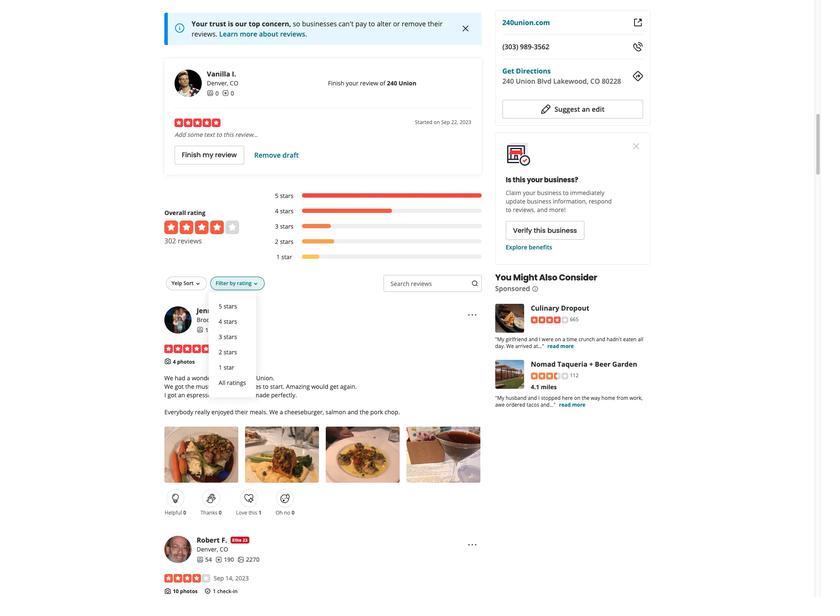 Task type: vqa. For each thing, say whether or not it's contained in the screenshot.
about
yes



Task type: describe. For each thing, give the bounding box(es) containing it.
review for your
[[360, 79, 379, 87]]

businesses
[[302, 19, 337, 28]]

0 horizontal spatial rating
[[188, 209, 206, 217]]

photo of jennifer s. image
[[165, 306, 192, 334]]

vanilla i. denver, co
[[207, 69, 239, 87]]

a for and
[[563, 336, 566, 343]]

co inside get directions 240 union blvd lakewood, co 80228
[[591, 77, 601, 86]]

more inside the info alert
[[240, 29, 257, 39]]

"my for nomad
[[496, 394, 505, 402]]

yelp
[[172, 280, 182, 287]]

all ratings button
[[215, 375, 250, 391]]

10 photos link
[[173, 588, 198, 595]]

add
[[175, 130, 186, 138]]

love this 1
[[236, 509, 262, 517]]

reviews,
[[513, 206, 536, 214]]

4 stars button
[[215, 314, 250, 329]]

0 right thanks
[[219, 509, 222, 517]]

stopped
[[542, 394, 561, 402]]

"my husband and i stopped here on the way home from work, awe ordered tacos and…"
[[496, 394, 643, 408]]

about
[[259, 29, 279, 39]]

reviews element for jennifer
[[219, 326, 234, 334]]

mussels
[[196, 383, 219, 391]]

blvd
[[538, 77, 552, 86]]

amazing
[[286, 383, 310, 391]]

co for 23
[[220, 546, 228, 554]]

more for culinary
[[561, 343, 574, 350]]

aug 10, 2023
[[214, 345, 250, 353]]

wonderful
[[192, 374, 220, 382]]

reviews for 302 reviews
[[178, 236, 202, 246]]

might
[[514, 272, 538, 284]]

star for 1 star 'button'
[[224, 363, 235, 371]]

1 vertical spatial their
[[235, 408, 248, 416]]

everybody really enjoyed their meals. we a cheeseburger, salmon and the pork chop.
[[165, 408, 400, 416]]

learn more about reviews.
[[219, 29, 307, 39]]

24 phone v2 image
[[634, 42, 644, 52]]

0 inside friends element
[[216, 89, 219, 97]]

2 vertical spatial your
[[523, 189, 536, 197]]

co for i.
[[230, 79, 239, 87]]

their inside so businesses can't pay to alter or remove their reviews.
[[428, 19, 443, 28]]

trust
[[210, 19, 226, 28]]

filter reviews by 3 stars rating element
[[267, 222, 482, 231]]

this for is this your business? claim your business to immediately update business information, respond to reviews, and more!
[[513, 175, 526, 185]]

we right the meals.
[[270, 408, 278, 416]]

explore
[[506, 243, 528, 251]]

union inside get directions 240 union blvd lakewood, co 80228
[[516, 77, 536, 86]]

to inside so businesses can't pay to alter or remove their reviews.
[[369, 19, 375, 28]]

5 star rating image for started
[[175, 118, 221, 127]]

arrived
[[516, 343, 533, 350]]

4 for the filter reviews by 4 stars rating element
[[275, 207, 279, 215]]

+
[[590, 360, 594, 369]]

pork
[[371, 408, 383, 416]]

read more link for taqueria
[[560, 401, 586, 408]]

we left had on the left bottom of the page
[[165, 374, 173, 382]]

photo of robert f. image
[[165, 536, 192, 563]]

16 camera v2 image
[[165, 358, 171, 365]]

ratings
[[227, 379, 246, 387]]

search
[[391, 280, 410, 288]]

jennifer s. broomfield, co
[[197, 306, 239, 324]]

explore benefits link
[[506, 243, 553, 251]]

also
[[540, 272, 558, 284]]

business?
[[545, 175, 579, 185]]

0 right 16 review v2 icon at the left top of the page
[[231, 89, 234, 97]]

at…"
[[534, 343, 545, 350]]

awe
[[496, 401, 505, 408]]

16 photos v2 image
[[238, 557, 244, 563]]

jennifer
[[197, 306, 224, 315]]

filter reviews by 5 stars rating element
[[267, 192, 482, 200]]

started
[[415, 118, 433, 126]]

finish for finish your review of 240 union
[[328, 79, 345, 87]]

112
[[570, 372, 579, 379]]

190
[[224, 556, 234, 564]]

1 vertical spatial your
[[527, 175, 543, 185]]

1 star for 1 star 'button'
[[219, 363, 235, 371]]

learn
[[219, 29, 238, 39]]

(303) 989-3562
[[503, 42, 550, 51]]

16 info v2 image
[[532, 286, 539, 292]]

sponsored
[[496, 284, 531, 293]]

and inside 'is this your business? claim your business to immediately update business information, respond to reviews, and more!'
[[538, 206, 548, 214]]

3 stars for the 3 stars button
[[219, 333, 237, 341]]

1 star button
[[215, 360, 250, 375]]

salmon
[[326, 408, 346, 416]]

the for everybody really enjoyed their meals. we a cheeseburger, salmon and the pork chop.
[[360, 408, 369, 416]]

search reviews
[[391, 280, 432, 288]]

stars for 2 stars button
[[224, 348, 237, 356]]

lakewood,
[[554, 77, 589, 86]]

sort
[[184, 280, 194, 287]]

stars for the filter reviews by 2 stars rating element
[[280, 238, 294, 246]]

elite
[[232, 537, 242, 543]]

or
[[393, 19, 400, 28]]

22,
[[452, 118, 459, 126]]

start.
[[270, 383, 285, 391]]

1 horizontal spatial sep
[[442, 118, 450, 126]]

stars for 5 stars 'button' on the left of page
[[224, 302, 237, 310]]

miles
[[541, 383, 557, 391]]

the for we had a wonderful night at 240 union. we got the mussels and crab cakes to start. amazing would get again. i got an espresso martini. it was made perfectly.
[[185, 383, 195, 391]]

info alert
[[165, 13, 482, 45]]

3562
[[534, 42, 550, 51]]

4 stars for the filter reviews by 4 stars rating element
[[275, 207, 294, 215]]

4 for 4 stars button
[[219, 317, 222, 326]]

reviews for search reviews
[[411, 280, 432, 288]]

24 info v2 image
[[175, 23, 185, 33]]

302
[[165, 236, 176, 246]]

24 external link v2 image
[[634, 17, 644, 28]]

240 inside we had a wonderful night at 240 union. we got the mussels and crab cakes to start. amazing would get again. i got an espresso martini. it was made perfectly.
[[245, 374, 255, 382]]

0 vertical spatial got
[[175, 383, 184, 391]]

robert
[[197, 536, 220, 545]]

respond
[[589, 197, 612, 205]]

overall
[[165, 209, 186, 217]]

love
[[236, 509, 247, 517]]

star for filter reviews by 1 star rating element
[[282, 253, 292, 261]]

night
[[222, 374, 236, 382]]

54
[[205, 556, 212, 564]]

5 star rating image for aug
[[165, 345, 210, 353]]

is this your business? claim your business to immediately update business information, respond to reviews, and more!
[[506, 175, 612, 214]]

i for nomad taqueria + beer garden
[[539, 394, 540, 402]]

photo of vanilla i. image
[[175, 70, 202, 97]]

"my girlfriend and i were on a time crunch and hadn't eaten all day. we arrived at…"
[[496, 336, 644, 350]]

dropout
[[562, 304, 590, 313]]

2023 for robert f.
[[235, 574, 249, 583]]

2 for 2 stars button
[[219, 348, 222, 356]]

180
[[205, 326, 216, 334]]

culinary dropout image
[[496, 304, 525, 333]]

all
[[219, 379, 226, 387]]

16 chevron down v2 image
[[195, 280, 201, 287]]

2 stars for 2 stars button
[[219, 348, 237, 356]]

5 for filter reviews by 5 stars rating element at the top
[[275, 192, 279, 200]]

verify this business link
[[506, 221, 585, 240]]

we inside "my girlfriend and i were on a time crunch and hadn't eaten all day. we arrived at…"
[[507, 343, 514, 350]]

i for culinary dropout
[[540, 336, 541, 343]]

chop.
[[385, 408, 400, 416]]

5 for 5 stars 'button' on the left of page
[[219, 302, 222, 310]]

"my for culinary
[[496, 336, 505, 343]]

16 friends v2 image for jennifer s.
[[197, 327, 204, 334]]

stars for filter reviews by 3 stars rating element
[[280, 222, 294, 230]]

photos for 10 photos
[[180, 588, 198, 595]]

3 for the 3 stars button
[[219, 333, 222, 341]]

stars for the 3 stars button
[[224, 333, 237, 341]]

f.
[[222, 536, 227, 545]]

the inside "my husband and i stopped here on the way home from work, awe ordered tacos and…"
[[582, 394, 590, 402]]

240union.com
[[503, 18, 551, 27]]

1 horizontal spatial 240
[[387, 79, 398, 87]]

this for verify this business
[[534, 226, 546, 235]]

to down update
[[506, 206, 512, 214]]

culinary dropout
[[531, 304, 590, 313]]

concern,
[[262, 19, 291, 28]]

jennifer s. link
[[197, 306, 231, 315]]

5 stars for filter reviews by 5 stars rating element at the top
[[275, 192, 294, 200]]

get
[[330, 383, 339, 391]]

1 vertical spatial got
[[168, 391, 177, 399]]

a for enjoyed
[[280, 408, 283, 416]]

way
[[591, 394, 601, 402]]

24 directions v2 image
[[634, 71, 644, 81]]

vanilla i. link
[[207, 69, 236, 79]]

search image
[[472, 280, 479, 287]]

would
[[312, 383, 329, 391]]

was
[[242, 391, 252, 399]]

all
[[639, 336, 644, 343]]

1 check-in
[[213, 588, 238, 595]]

add some text to this review…
[[175, 130, 258, 138]]

your trust is our top concern,
[[192, 19, 291, 28]]

reviews element containing 190
[[216, 556, 234, 564]]

1 inside 'button'
[[219, 363, 222, 371]]

photos for 4 photos
[[177, 358, 195, 366]]

photos element
[[238, 556, 260, 564]]

2 reviews. from the left
[[280, 29, 307, 39]]

and inside "my husband and i stopped here on the way home from work, awe ordered tacos and…"
[[528, 394, 538, 402]]

our
[[235, 19, 247, 28]]

business inside 'link'
[[548, 226, 578, 235]]

rating inside dropdown button
[[237, 280, 252, 287]]



Task type: locate. For each thing, give the bounding box(es) containing it.
reviews element containing 27
[[219, 326, 234, 334]]

3 (0 reactions) element from the left
[[292, 509, 295, 517]]

0 horizontal spatial reviews.
[[192, 29, 218, 39]]

on right were
[[555, 336, 562, 343]]

filter reviews by 1 star rating element
[[267, 253, 482, 261]]

read more
[[548, 343, 574, 350], [560, 401, 586, 408]]

a inside we had a wonderful night at 240 union. we got the mussels and crab cakes to start. amazing would get again. i got an espresso martini. it was made perfectly.
[[187, 374, 190, 382]]

0 vertical spatial read more
[[548, 343, 574, 350]]

24 pencil v2 image
[[541, 104, 552, 114]]

1 vertical spatial 2023
[[236, 345, 250, 353]]

read
[[548, 343, 560, 350], [560, 401, 571, 408]]

3 inside filter reviews by 3 stars rating element
[[275, 222, 279, 230]]

2023 right 22,
[[460, 118, 472, 126]]

1 16 friends v2 image from the top
[[197, 327, 204, 334]]

989-
[[521, 42, 534, 51]]

nomad
[[531, 360, 556, 369]]

2 (0 reactions) element from the left
[[219, 509, 222, 517]]

denver, down vanilla
[[207, 79, 229, 87]]

4 stars
[[275, 207, 294, 215], [219, 317, 237, 326]]

16 review v2 image
[[222, 90, 229, 97]]

reviews right 302
[[178, 236, 202, 246]]

co inside "elite 23 denver, co"
[[220, 546, 228, 554]]

more down "top"
[[240, 29, 257, 39]]

1 horizontal spatial 5
[[275, 192, 279, 200]]

this right is
[[513, 175, 526, 185]]

0 vertical spatial 2023
[[460, 118, 472, 126]]

a right had on the left bottom of the page
[[187, 374, 190, 382]]

and left hadn't
[[597, 336, 606, 343]]

finish
[[328, 79, 345, 87], [182, 150, 201, 160]]

menu image
[[468, 540, 478, 550]]

this inside 'link'
[[534, 226, 546, 235]]

1 horizontal spatial rating
[[237, 280, 252, 287]]

2 vertical spatial a
[[280, 408, 283, 416]]

elite 23 denver, co
[[197, 537, 248, 554]]

alter
[[377, 19, 392, 28]]

business up reviews,
[[527, 197, 552, 205]]

"my inside "my husband and i stopped here on the way home from work, awe ordered tacos and…"
[[496, 394, 505, 402]]

0 horizontal spatial an
[[178, 391, 185, 399]]

0 horizontal spatial 5
[[219, 302, 222, 310]]

4 stars inside button
[[219, 317, 237, 326]]

a left time
[[563, 336, 566, 343]]

2 vertical spatial friends element
[[197, 556, 212, 564]]

garden
[[613, 360, 638, 369]]

0 vertical spatial the
[[185, 383, 195, 391]]

this left "(1 reaction)" element
[[249, 509, 257, 517]]

2 horizontal spatial a
[[563, 336, 566, 343]]

1 horizontal spatial their
[[428, 19, 443, 28]]

2 horizontal spatial 4
[[275, 207, 279, 215]]

and up martini.
[[220, 383, 231, 391]]

review right my
[[215, 150, 237, 160]]

665
[[570, 316, 579, 323]]

1 horizontal spatial finish
[[328, 79, 345, 87]]

1 vertical spatial reviews
[[411, 280, 432, 288]]

sep left 14,
[[214, 574, 224, 583]]

directions
[[517, 66, 551, 76]]

1 horizontal spatial 1 star
[[277, 253, 292, 261]]

0 horizontal spatial sep
[[214, 574, 224, 583]]

0 vertical spatial 5 stars
[[275, 192, 294, 200]]

stars for 4 stars button
[[224, 317, 237, 326]]

0 vertical spatial more
[[240, 29, 257, 39]]

2 vertical spatial reviews element
[[216, 556, 234, 564]]

1 star for filter reviews by 1 star rating element
[[277, 253, 292, 261]]

0 horizontal spatial finish
[[182, 150, 201, 160]]

co for s.
[[231, 316, 239, 324]]

and left more!
[[538, 206, 548, 214]]

3 inside the 3 stars button
[[219, 333, 222, 341]]

4 star rating image
[[165, 221, 239, 234], [531, 317, 569, 323], [165, 574, 210, 583]]

on inside "my husband and i stopped here on the way home from work, awe ordered tacos and…"
[[575, 394, 581, 402]]

cakes
[[246, 383, 262, 391]]

"my left husband
[[496, 394, 505, 402]]

2 vertical spatial 4
[[173, 358, 176, 366]]

0 vertical spatial 16 friends v2 image
[[197, 327, 204, 334]]

0 vertical spatial your
[[346, 79, 359, 87]]

1 vertical spatial close image
[[632, 141, 642, 151]]

2 inside button
[[219, 348, 222, 356]]

an inside button
[[582, 105, 591, 114]]

1 vertical spatial the
[[582, 394, 590, 402]]

4 star rating image for sep 14, 2023
[[165, 574, 210, 583]]

4 star rating image for 302 reviews
[[165, 221, 239, 234]]

review
[[360, 79, 379, 87], [215, 150, 237, 160]]

16 friends v2 image left 54
[[197, 557, 204, 563]]

their right remove
[[428, 19, 443, 28]]

0 horizontal spatial on
[[434, 118, 440, 126]]

menu image
[[468, 310, 478, 320]]

"my left girlfriend
[[496, 336, 505, 343]]

16 friends v2 image for robert f.
[[197, 557, 204, 563]]

1 horizontal spatial reviews.
[[280, 29, 307, 39]]

1 horizontal spatial 3 stars
[[275, 222, 294, 230]]

reviews element for vanilla
[[222, 89, 234, 98]]

1 horizontal spatial union
[[516, 77, 536, 86]]

1 vertical spatial friends element
[[197, 326, 216, 334]]

3 stars
[[275, 222, 294, 230], [219, 333, 237, 341]]

explore benefits
[[506, 243, 553, 251]]

martini.
[[213, 391, 235, 399]]

2 16 friends v2 image from the top
[[197, 557, 204, 563]]

had
[[175, 374, 186, 382]]

"my inside "my girlfriend and i were on a time crunch and hadn't eaten all day. we arrived at…"
[[496, 336, 505, 343]]

1 horizontal spatial 2 stars
[[275, 238, 294, 246]]

1 vertical spatial a
[[187, 374, 190, 382]]

2 vertical spatial the
[[360, 408, 369, 416]]

review inside finish my review link
[[215, 150, 237, 160]]

1 vertical spatial reviews element
[[219, 326, 234, 334]]

3.5 star rating image
[[531, 373, 569, 380]]

union down the get directions link
[[516, 77, 536, 86]]

0 horizontal spatial star
[[224, 363, 235, 371]]

reviews. inside so businesses can't pay to alter or remove their reviews.
[[192, 29, 218, 39]]

read right at…"
[[548, 343, 560, 350]]

0 vertical spatial finish
[[328, 79, 345, 87]]

2 stars for the filter reviews by 2 stars rating element
[[275, 238, 294, 246]]

and right salmon
[[348, 408, 359, 416]]

4.1
[[531, 383, 540, 391]]

2023 right the 10,
[[236, 345, 250, 353]]

again.
[[340, 383, 357, 391]]

1 horizontal spatial the
[[360, 408, 369, 416]]

more left way
[[573, 401, 586, 408]]

an
[[582, 105, 591, 114], [178, 391, 185, 399]]

(0 reactions) element for helpful 0
[[183, 509, 186, 517]]

0 vertical spatial business
[[538, 189, 562, 197]]

reviews right search
[[411, 280, 432, 288]]

filter reviews by 4 stars rating element
[[267, 207, 482, 215]]

1 horizontal spatial close image
[[632, 141, 642, 151]]

their left the meals.
[[235, 408, 248, 416]]

eaten
[[624, 336, 637, 343]]

  text field
[[384, 275, 482, 292]]

more up taqueria
[[561, 343, 574, 350]]

your left of
[[346, 79, 359, 87]]

sep
[[442, 118, 450, 126], [214, 574, 224, 583]]

2 horizontal spatial on
[[575, 394, 581, 402]]

2023 right 14,
[[235, 574, 249, 583]]

1 vertical spatial 2 stars
[[219, 348, 237, 356]]

i inside "my husband and i stopped here on the way home from work, awe ordered tacos and…"
[[539, 394, 540, 402]]

more
[[240, 29, 257, 39], [561, 343, 574, 350], [573, 401, 586, 408]]

0 horizontal spatial the
[[185, 383, 195, 391]]

an inside we had a wonderful night at 240 union. we got the mussels and crab cakes to start. amazing would get again. i got an espresso martini. it was made perfectly.
[[178, 391, 185, 399]]

thanks
[[201, 509, 218, 517]]

denver, down robert
[[197, 546, 218, 554]]

no
[[284, 509, 291, 517]]

review for my
[[215, 150, 237, 160]]

it
[[236, 391, 240, 399]]

photos
[[177, 358, 195, 366], [180, 588, 198, 595]]

(0 reactions) element right thanks
[[219, 509, 222, 517]]

finish for finish my review
[[182, 150, 201, 160]]

and
[[538, 206, 548, 214], [529, 336, 538, 343], [597, 336, 606, 343], [220, 383, 231, 391], [528, 394, 538, 402], [348, 408, 359, 416]]

(0 reactions) element right no
[[292, 509, 295, 517]]

your
[[346, 79, 359, 87], [527, 175, 543, 185], [523, 189, 536, 197]]

0 horizontal spatial 4
[[173, 358, 176, 366]]

16 camera v2 image
[[165, 588, 171, 595]]

suggest an edit button
[[503, 100, 644, 119]]

5 inside 'button'
[[219, 302, 222, 310]]

0 vertical spatial denver,
[[207, 79, 229, 87]]

16 friends v2 image left 180
[[197, 327, 204, 334]]

1 horizontal spatial a
[[280, 408, 283, 416]]

stars for filter reviews by 5 stars rating element at the top
[[280, 192, 294, 200]]

i inside "my girlfriend and i were on a time crunch and hadn't eaten all day. we arrived at…"
[[540, 336, 541, 343]]

1 horizontal spatial an
[[582, 105, 591, 114]]

0 vertical spatial reviews element
[[222, 89, 234, 98]]

filter
[[216, 280, 229, 287]]

(0 reactions) element right helpful on the left
[[183, 509, 186, 517]]

16 chevron down v2 image
[[253, 280, 259, 287]]

10,
[[226, 345, 234, 353]]

2 stars button
[[215, 345, 250, 360]]

stars inside button
[[224, 348, 237, 356]]

1 vertical spatial more
[[561, 343, 574, 350]]

2 "my from the top
[[496, 394, 505, 402]]

0 right no
[[292, 509, 295, 517]]

0 horizontal spatial a
[[187, 374, 190, 382]]

nomad taqueria + beer garden link
[[531, 360, 638, 369]]

(0 reactions) element
[[183, 509, 186, 517], [219, 509, 222, 517], [292, 509, 295, 517]]

to down union.
[[263, 383, 269, 391]]

2 stars inside 2 stars button
[[219, 348, 237, 356]]

read more link for dropout
[[548, 343, 574, 350]]

thanks 0
[[201, 509, 222, 517]]

rating
[[188, 209, 206, 217], [237, 280, 252, 287]]

read more up taqueria
[[548, 343, 574, 350]]

0 horizontal spatial 2 stars
[[219, 348, 237, 356]]

denver, inside "vanilla i. denver, co"
[[207, 79, 229, 87]]

remove draft button
[[255, 150, 299, 160]]

0 right 16 friends v2 icon
[[216, 89, 219, 97]]

on inside "my girlfriend and i were on a time crunch and hadn't eaten all day. we arrived at…"
[[555, 336, 562, 343]]

denver, inside "elite 23 denver, co"
[[197, 546, 218, 554]]

the left the pork
[[360, 408, 369, 416]]

5 stars inside 'button'
[[219, 302, 237, 310]]

review left of
[[360, 79, 379, 87]]

5 stars for 5 stars 'button' on the left of page
[[219, 302, 237, 310]]

photos up had on the left bottom of the page
[[177, 358, 195, 366]]

a inside "my girlfriend and i were on a time crunch and hadn't eaten all day. we arrived at…"
[[563, 336, 566, 343]]

16 check in v2 image
[[205, 588, 211, 595]]

stars inside button
[[224, 333, 237, 341]]

read more link
[[548, 343, 574, 350], [560, 401, 586, 408]]

2 stars inside the filter reviews by 2 stars rating element
[[275, 238, 294, 246]]

5 stars button
[[215, 299, 250, 314]]

read more for dropout
[[548, 343, 574, 350]]

0 vertical spatial a
[[563, 336, 566, 343]]

sep 14, 2023
[[214, 574, 249, 583]]

0 vertical spatial 4 stars
[[275, 207, 294, 215]]

i left and…"
[[539, 394, 540, 402]]

1 vertical spatial business
[[527, 197, 552, 205]]

co left 80228
[[591, 77, 601, 86]]

4 inside button
[[219, 317, 222, 326]]

4 star rating image for 665
[[531, 317, 569, 323]]

2 vertical spatial on
[[575, 394, 581, 402]]

5 left s.
[[219, 302, 222, 310]]

is
[[506, 175, 512, 185]]

this for love this 1
[[249, 509, 257, 517]]

your right claim
[[523, 189, 536, 197]]

2023 for jennifer s.
[[236, 345, 250, 353]]

business down business?
[[538, 189, 562, 197]]

union right of
[[399, 79, 417, 87]]

in
[[233, 588, 238, 595]]

close image
[[461, 23, 471, 34], [632, 141, 642, 151]]

0 vertical spatial friends element
[[207, 89, 219, 98]]

friends element for vanilla
[[207, 89, 219, 98]]

16 review v2 image
[[216, 557, 222, 563]]

business down more!
[[548, 226, 578, 235]]

1 vertical spatial photos
[[180, 588, 198, 595]]

friends element containing 180
[[197, 326, 216, 334]]

1 vertical spatial 5
[[219, 302, 222, 310]]

reviews element containing 0
[[222, 89, 234, 98]]

rating left 16 chevron down v2 image
[[237, 280, 252, 287]]

5 star rating image up some
[[175, 118, 221, 127]]

you might also consider
[[496, 272, 598, 284]]

star inside 'button'
[[224, 363, 235, 371]]

0 horizontal spatial union
[[399, 79, 417, 87]]

we right day.
[[507, 343, 514, 350]]

an left edit
[[582, 105, 591, 114]]

co inside "vanilla i. denver, co"
[[230, 79, 239, 87]]

5 star rating image up 4 photos link
[[165, 345, 210, 353]]

to right pay
[[369, 19, 375, 28]]

i up everybody
[[165, 391, 166, 399]]

the inside we had a wonderful night at 240 union. we got the mussels and crab cakes to start. amazing would get again. i got an espresso martini. it was made perfectly.
[[185, 383, 195, 391]]

2 vertical spatial business
[[548, 226, 578, 235]]

friends element left 16 review v2 image
[[197, 556, 212, 564]]

to up information,
[[563, 189, 569, 197]]

of
[[380, 79, 386, 87]]

1 (0 reactions) element from the left
[[183, 509, 186, 517]]

0 horizontal spatial 1 star
[[219, 363, 235, 371]]

co down 'f.'
[[220, 546, 228, 554]]

0 vertical spatial read
[[548, 343, 560, 350]]

4 photos
[[173, 358, 195, 366]]

5 stars
[[275, 192, 294, 200], [219, 302, 237, 310]]

2 horizontal spatial (0 reactions) element
[[292, 509, 295, 517]]

verify this business
[[513, 226, 578, 235]]

1 vertical spatial 3
[[219, 333, 222, 341]]

0 horizontal spatial (0 reactions) element
[[183, 509, 186, 517]]

1 horizontal spatial star
[[282, 253, 292, 261]]

0 vertical spatial 3
[[275, 222, 279, 230]]

from
[[617, 394, 629, 402]]

is
[[228, 19, 234, 28]]

1 vertical spatial "my
[[496, 394, 505, 402]]

more!
[[550, 206, 566, 214]]

more for nomad
[[573, 401, 586, 408]]

i left were
[[540, 336, 541, 343]]

friends element for jennifer
[[197, 326, 216, 334]]

27
[[227, 326, 234, 334]]

reviews element down "vanilla i. denver, co"
[[222, 89, 234, 98]]

friends element containing 54
[[197, 556, 212, 564]]

stars for the filter reviews by 4 stars rating element
[[280, 207, 294, 215]]

friends element left 16 review v2 icon at the left top of the page
[[207, 89, 219, 98]]

remove
[[255, 150, 281, 160]]

i inside we had a wonderful night at 240 union. we got the mussels and crab cakes to start. amazing would get again. i got an espresso martini. it was made perfectly.
[[165, 391, 166, 399]]

3 stars for filter reviews by 3 stars rating element
[[275, 222, 294, 230]]

i
[[540, 336, 541, 343], [165, 391, 166, 399], [539, 394, 540, 402]]

and down 4.1
[[528, 394, 538, 402]]

0 vertical spatial rating
[[188, 209, 206, 217]]

1 star
[[277, 253, 292, 261], [219, 363, 235, 371]]

3 for filter reviews by 3 stars rating element
[[275, 222, 279, 230]]

a down the perfectly.
[[280, 408, 283, 416]]

16 friends v2 image
[[197, 327, 204, 334], [197, 557, 204, 563]]

this left review…
[[224, 130, 234, 138]]

(0 reactions) element for thanks 0
[[219, 509, 222, 517]]

read more link left way
[[560, 401, 586, 408]]

1 reviews. from the left
[[192, 29, 218, 39]]

240 right 'at'
[[245, 374, 255, 382]]

close image inside the info alert
[[461, 23, 471, 34]]

0 vertical spatial 2
[[275, 238, 279, 246]]

the up espresso
[[185, 383, 195, 391]]

240 down 'get'
[[503, 77, 514, 86]]

the left way
[[582, 394, 590, 402]]

stars inside 'button'
[[224, 302, 237, 310]]

to
[[369, 19, 375, 28], [216, 130, 222, 138], [563, 189, 569, 197], [506, 206, 512, 214], [263, 383, 269, 391]]

read more for taqueria
[[560, 401, 586, 408]]

0 horizontal spatial review
[[215, 150, 237, 160]]

1 vertical spatial 16 friends v2 image
[[197, 557, 204, 563]]

oh
[[276, 509, 283, 517]]

friends element containing 0
[[207, 89, 219, 98]]

denver, for vanilla
[[207, 79, 229, 87]]

16 friends v2 image
[[207, 90, 214, 97]]

crunch
[[579, 336, 595, 343]]

read right and…"
[[560, 401, 571, 408]]

4 star rating image up 10 photos link
[[165, 574, 210, 583]]

helpful
[[165, 509, 182, 517]]

read for dropout
[[548, 343, 560, 350]]

1 horizontal spatial (0 reactions) element
[[219, 509, 222, 517]]

(1 reaction) element
[[259, 509, 262, 517]]

sep left 22,
[[442, 118, 450, 126]]

1 star inside 'button'
[[219, 363, 235, 371]]

0 vertical spatial "my
[[496, 336, 505, 343]]

all ratings
[[219, 379, 246, 387]]

(0 reactions) element for oh no 0
[[292, 509, 295, 517]]

5 stars down draft
[[275, 192, 294, 200]]

0 vertical spatial review
[[360, 79, 379, 87]]

on right started
[[434, 118, 440, 126]]

this up "benefits"
[[534, 226, 546, 235]]

0 horizontal spatial 4 stars
[[219, 317, 237, 326]]

2 horizontal spatial 240
[[503, 77, 514, 86]]

1 horizontal spatial 5 stars
[[275, 192, 294, 200]]

5 star rating image
[[175, 118, 221, 127], [165, 345, 210, 353]]

3 stars inside button
[[219, 333, 237, 341]]

3 stars inside filter reviews by 3 stars rating element
[[275, 222, 294, 230]]

and left were
[[529, 336, 538, 343]]

read for taqueria
[[560, 401, 571, 408]]

reviews. down your at top left
[[192, 29, 218, 39]]

on right here
[[575, 394, 581, 402]]

read more left way
[[560, 401, 586, 408]]

remove draft
[[255, 150, 299, 160]]

benefits
[[529, 243, 553, 251]]

we down 16 camera v2 icon
[[165, 383, 173, 391]]

robert f. link
[[197, 536, 227, 545]]

reviews element right 180
[[219, 326, 234, 334]]

learn more about reviews. link
[[219, 29, 307, 39]]

to right text
[[216, 130, 222, 138]]

robert f.
[[197, 536, 227, 545]]

the
[[185, 383, 195, 391], [582, 394, 590, 402], [360, 408, 369, 416]]

reviews element down "elite 23 denver, co"
[[216, 556, 234, 564]]

5 stars up 4 stars button
[[219, 302, 237, 310]]

0 vertical spatial an
[[582, 105, 591, 114]]

0 vertical spatial star
[[282, 253, 292, 261]]

time
[[567, 336, 578, 343]]

reviews element
[[222, 89, 234, 98], [219, 326, 234, 334], [216, 556, 234, 564]]

read more link up taqueria
[[548, 343, 574, 350]]

your right is
[[527, 175, 543, 185]]

1 horizontal spatial reviews
[[411, 280, 432, 288]]

0 vertical spatial 5 star rating image
[[175, 118, 221, 127]]

friends element
[[207, 89, 219, 98], [197, 326, 216, 334], [197, 556, 212, 564]]

got down had on the left bottom of the page
[[175, 383, 184, 391]]

1 "my from the top
[[496, 336, 505, 343]]

1 vertical spatial 4
[[219, 317, 222, 326]]

2 vertical spatial 2023
[[235, 574, 249, 583]]

4 star rating image down culinary
[[531, 317, 569, 323]]

0 right helpful on the left
[[183, 509, 186, 517]]

co down i.
[[230, 79, 239, 87]]

co inside jennifer s. broomfield, co
[[231, 316, 239, 324]]

5 down remove draft
[[275, 192, 279, 200]]

stars inside button
[[224, 317, 237, 326]]

302 reviews
[[165, 236, 202, 246]]

denver, for elite
[[197, 546, 218, 554]]

yelp sort
[[172, 280, 194, 287]]

0 vertical spatial their
[[428, 19, 443, 28]]

filter reviews by 2 stars rating element
[[267, 238, 482, 246]]

0 vertical spatial reviews
[[178, 236, 202, 246]]

photos right 10
[[180, 588, 198, 595]]

claim
[[506, 189, 522, 197]]

2023
[[460, 118, 472, 126], [236, 345, 250, 353], [235, 574, 249, 583]]

to inside we had a wonderful night at 240 union. we got the mussels and crab cakes to start. amazing would get again. i got an espresso martini. it was made perfectly.
[[263, 383, 269, 391]]

rating right overall
[[188, 209, 206, 217]]

0
[[216, 89, 219, 97], [231, 89, 234, 97], [183, 509, 186, 517], [219, 509, 222, 517], [292, 509, 295, 517]]

this inside 'is this your business? claim your business to immediately update business information, respond to reviews, and more!'
[[513, 175, 526, 185]]

240 inside get directions 240 union blvd lakewood, co 80228
[[503, 77, 514, 86]]

immediately
[[571, 189, 605, 197]]

nomad taqueria + beer garden image
[[496, 360, 525, 389]]

0 vertical spatial read more link
[[548, 343, 574, 350]]

can't
[[339, 19, 354, 28]]

an down had on the left bottom of the page
[[178, 391, 185, 399]]

0 vertical spatial 2 stars
[[275, 238, 294, 246]]

reviews. down so at the left top of the page
[[280, 29, 307, 39]]

1 vertical spatial read more link
[[560, 401, 586, 408]]

and inside we had a wonderful night at 240 union. we got the mussels and crab cakes to start. amazing would get again. i got an espresso martini. it was made perfectly.
[[220, 383, 231, 391]]

2 for the filter reviews by 2 stars rating element
[[275, 238, 279, 246]]

0 horizontal spatial 5 stars
[[219, 302, 237, 310]]

top
[[249, 19, 260, 28]]

0 horizontal spatial 2
[[219, 348, 222, 356]]

4 stars for 4 stars button
[[219, 317, 237, 326]]

3 stars button
[[215, 329, 250, 345]]

0 vertical spatial close image
[[461, 23, 471, 34]]



